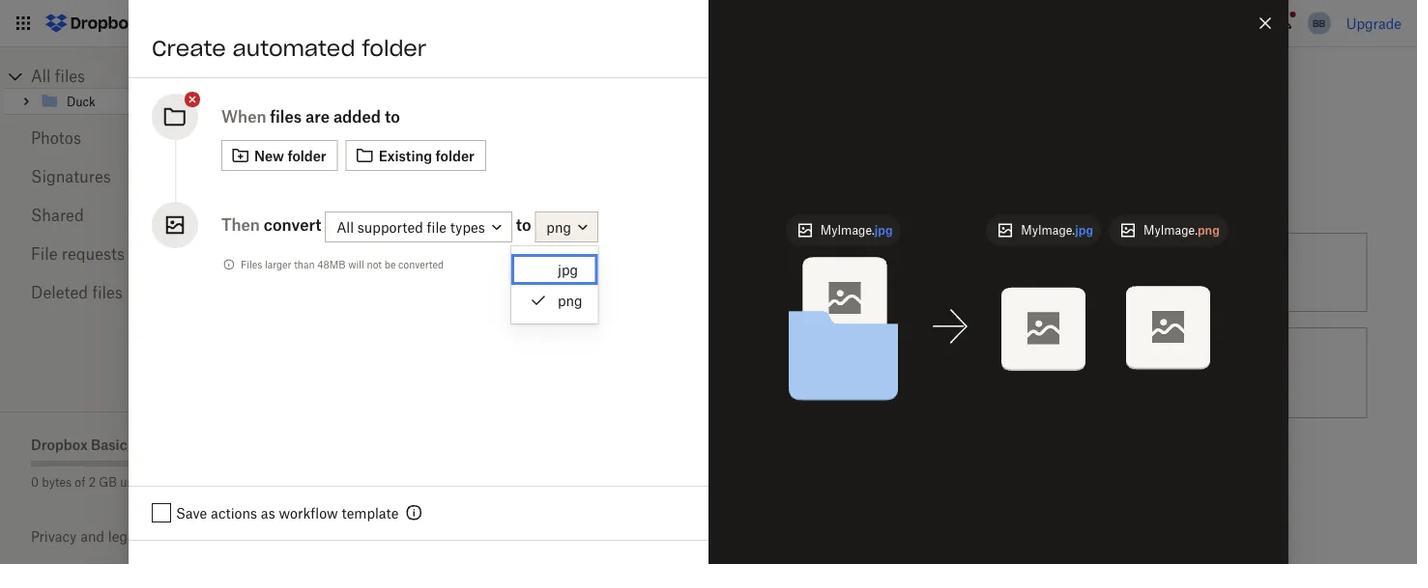 Task type: vqa. For each thing, say whether or not it's contained in the screenshot.
Branding Tab
no



Task type: locate. For each thing, give the bounding box(es) containing it.
files inside 'choose an image format to convert files to'
[[349, 376, 376, 392]]

then
[[221, 216, 260, 234]]

jpg up convert
[[1075, 223, 1093, 238]]

myimage. jpg up renames
[[821, 223, 893, 238]]

0 horizontal spatial myimage. jpg
[[821, 223, 893, 238]]

0 bytes of 2 gb used
[[31, 475, 147, 490]]

create automated folder
[[152, 35, 427, 62]]

template
[[342, 505, 399, 522]]

a inside choose a file format to convert videos to
[[772, 354, 779, 371]]

files larger than 48mb will not be converted
[[241, 259, 444, 271]]

choose
[[349, 264, 397, 281], [349, 354, 397, 371], [720, 354, 768, 371], [349, 461, 397, 477]]

format inside choose a file format to convert videos to
[[806, 354, 849, 371]]

category
[[412, 264, 468, 281]]

are
[[305, 107, 330, 126]]

convert inside create automated folder dialog
[[264, 216, 321, 234]]

set a rule that renames files button
[[634, 225, 1004, 320]]

1 myimage. jpg from the left
[[821, 223, 893, 238]]

format
[[464, 354, 506, 371], [806, 354, 849, 371], [436, 461, 478, 477]]

to inside button
[[471, 264, 484, 281]]

format for videos
[[806, 354, 849, 371]]

dropbox
[[31, 436, 88, 453]]

choose up template
[[349, 461, 397, 477]]

set
[[720, 264, 742, 281]]

choose a category to sort files by
[[349, 264, 562, 281]]

a inside "button"
[[745, 264, 753, 281]]

basic
[[91, 436, 127, 453]]

convert for choose a file format to convert videos to
[[869, 354, 917, 371]]

choose left an on the bottom left
[[349, 354, 397, 371]]

file inside choose a file format to convert videos to
[[783, 354, 803, 371]]

bytes
[[42, 475, 72, 490]]

format down the set a rule that renames files "button"
[[806, 354, 849, 371]]

choose an image format to convert files to
[[349, 354, 574, 392]]

jpg up set a rule that renames files
[[875, 223, 893, 238]]

convert files to pdfs
[[1090, 264, 1226, 281]]

a
[[401, 264, 409, 281], [745, 264, 753, 281], [772, 354, 779, 371], [401, 461, 409, 477]]

convert down png radio item
[[527, 354, 574, 371]]

1 horizontal spatial file
[[783, 354, 803, 371]]

format down 'choose an image format to convert files to' in the bottom of the page
[[436, 461, 478, 477]]

png down 'by' at top
[[558, 292, 583, 309]]

myimage. jpg
[[821, 223, 893, 238], [1021, 223, 1093, 238]]

converted
[[398, 259, 444, 271]]

dropbox logo - go to the homepage image
[[39, 8, 144, 39]]

main content
[[263, 109, 1417, 565]]

choose inside choose a file format to convert audio files to
[[349, 461, 397, 477]]

format inside choose a file format to convert audio files to
[[436, 461, 478, 477]]

file for files
[[412, 461, 432, 477]]

choose inside choose a file format to convert videos to
[[720, 354, 768, 371]]

0 horizontal spatial myimage.
[[821, 223, 875, 238]]

choose right 48mb
[[349, 264, 397, 281]]

file for to
[[783, 354, 803, 371]]

2 myimage. from the left
[[1021, 223, 1075, 238]]

unzip files
[[1090, 365, 1158, 381]]

convert left videos
[[869, 354, 917, 371]]

png
[[547, 219, 571, 235], [1198, 223, 1220, 238], [558, 292, 583, 309]]

be
[[384, 259, 396, 271]]

1 horizontal spatial myimage. jpg
[[1021, 223, 1093, 238]]

48mb
[[317, 259, 346, 271]]

create automated folder dialog
[[129, 0, 1289, 565]]

jpg up png radio item
[[558, 261, 578, 278]]

2 horizontal spatial jpg
[[1075, 223, 1093, 238]]

png up 'by' at top
[[547, 219, 571, 235]]

to
[[385, 107, 400, 126], [516, 216, 531, 234], [471, 264, 484, 281], [1175, 264, 1188, 281], [510, 354, 523, 371], [853, 354, 865, 371], [379, 376, 392, 392], [720, 376, 732, 392], [482, 461, 495, 477], [379, 482, 392, 498]]

legal
[[108, 529, 139, 545]]

myimage.
[[821, 223, 875, 238], [1021, 223, 1075, 238], [1144, 223, 1198, 238]]

file requests
[[31, 245, 125, 263]]

when
[[221, 107, 266, 126]]

convert inside 'choose an image format to convert files to'
[[527, 354, 574, 371]]

file
[[31, 245, 58, 263]]

convert left audio
[[498, 461, 546, 477]]

png button
[[535, 212, 598, 242]]

convert for choose a file format to convert audio files to
[[498, 461, 546, 477]]

a inside choose a file format to convert audio files to
[[401, 461, 409, 477]]

format right "image"
[[464, 354, 506, 371]]

files are added to
[[270, 107, 400, 126]]

files inside choose a file format to convert audio files to
[[349, 482, 376, 498]]

0 horizontal spatial jpg
[[558, 261, 578, 278]]

files inside "button"
[[873, 264, 900, 281]]

rule
[[757, 264, 781, 281]]

file
[[783, 354, 803, 371], [412, 461, 432, 477]]

choose for choose a file format to convert videos to
[[720, 354, 768, 371]]

sort
[[488, 264, 513, 281]]

main content containing choose a category to sort files by
[[263, 109, 1417, 565]]

jpg
[[875, 223, 893, 238], [1075, 223, 1093, 238], [558, 261, 578, 278]]

convert inside choose a file format to convert audio files to
[[498, 461, 546, 477]]

actions
[[211, 505, 257, 522]]

2 horizontal spatial myimage.
[[1144, 223, 1198, 238]]

choose down set
[[720, 354, 768, 371]]

convert inside choose a file format to convert videos to
[[869, 354, 917, 371]]

format inside 'choose an image format to convert files to'
[[464, 354, 506, 371]]

0 horizontal spatial file
[[412, 461, 432, 477]]

file inside choose a file format to convert audio files to
[[412, 461, 432, 477]]

choose a file format to convert audio files to button
[[263, 426, 634, 533]]

convert up than
[[264, 216, 321, 234]]

files
[[55, 67, 85, 86], [270, 107, 302, 126], [516, 264, 543, 281], [873, 264, 900, 281], [1145, 264, 1171, 281], [92, 283, 123, 302], [1132, 365, 1158, 381], [349, 376, 376, 392], [349, 482, 376, 498]]

image
[[420, 354, 460, 371]]

folder
[[362, 35, 427, 62]]

1 horizontal spatial myimage.
[[1021, 223, 1075, 238]]

get more space image
[[150, 470, 174, 493]]

a inside button
[[401, 264, 409, 281]]

choose a category to sort files by button
[[263, 225, 634, 320]]

a for set a rule that renames files
[[745, 264, 753, 281]]

choose inside button
[[349, 264, 397, 281]]

that
[[785, 264, 810, 281]]

videos
[[921, 354, 962, 371]]

added
[[333, 107, 381, 126]]

save
[[176, 505, 207, 522]]

format for files
[[464, 354, 506, 371]]

larger
[[265, 259, 291, 271]]

3 myimage. from the left
[[1144, 223, 1198, 238]]

photos
[[31, 129, 81, 147]]

convert
[[264, 216, 321, 234], [527, 354, 574, 371], [869, 354, 917, 371], [498, 461, 546, 477]]

choose inside 'choose an image format to convert files to'
[[349, 354, 397, 371]]

as
[[261, 505, 275, 522]]

myimage. png
[[1144, 223, 1220, 238]]

privacy
[[31, 529, 77, 545]]

1 vertical spatial file
[[412, 461, 432, 477]]

automations
[[271, 63, 411, 90]]

myimage. jpg up convert
[[1021, 223, 1093, 238]]

png inside radio item
[[558, 292, 583, 309]]

will
[[348, 259, 364, 271]]

1 horizontal spatial jpg
[[875, 223, 893, 238]]

format for audio
[[436, 461, 478, 477]]

0 vertical spatial file
[[783, 354, 803, 371]]

renames
[[814, 264, 869, 281]]

than
[[294, 259, 315, 271]]

choose a file format to convert videos to button
[[634, 320, 1004, 426]]



Task type: describe. For each thing, give the bounding box(es) containing it.
convert for choose an image format to convert files to
[[527, 354, 574, 371]]

set a rule that renames files
[[720, 264, 900, 281]]

1 myimage. from the left
[[821, 223, 875, 238]]

click to watch a demo video image
[[415, 67, 438, 90]]

and
[[80, 529, 104, 545]]

files inside create automated folder dialog
[[270, 107, 302, 126]]

choose for choose a category to sort files by
[[349, 264, 397, 281]]

create
[[152, 35, 226, 62]]

not
[[367, 259, 382, 271]]

a for choose a file format to convert videos to
[[772, 354, 779, 371]]

files inside button
[[516, 264, 543, 281]]

convert files to pdfs button
[[1004, 225, 1375, 320]]

0
[[31, 475, 39, 490]]

photos link
[[31, 119, 201, 158]]

privacy and legal
[[31, 529, 139, 545]]

a for choose a file format to convert audio files to
[[401, 461, 409, 477]]

deleted files
[[31, 283, 123, 302]]

choose for choose a file format to convert audio files to
[[349, 461, 397, 477]]

unzip
[[1090, 365, 1128, 381]]

2 myimage. jpg from the left
[[1021, 223, 1093, 238]]

png radio item
[[511, 285, 598, 316]]

gb
[[99, 475, 117, 490]]

workflow
[[279, 505, 338, 522]]

all
[[31, 67, 51, 86]]

save actions as workflow template
[[176, 505, 399, 522]]

choose for choose an image format to convert files to
[[349, 354, 397, 371]]

requests
[[62, 245, 125, 263]]

2
[[89, 475, 96, 490]]

png up pdfs
[[1198, 223, 1220, 238]]

shared
[[31, 206, 84, 225]]

dropbox basic
[[31, 436, 127, 453]]

deleted files link
[[31, 274, 201, 312]]

upgrade
[[1346, 15, 1402, 31]]

files inside tree
[[55, 67, 85, 86]]

all files link
[[31, 65, 232, 88]]

by
[[547, 264, 562, 281]]

a for choose a category to sort files by
[[401, 264, 409, 281]]

unzip files button
[[1004, 320, 1375, 426]]

privacy and legal link
[[31, 529, 232, 545]]

audio
[[550, 461, 585, 477]]

all files
[[31, 67, 85, 86]]

choose a file format to convert videos to
[[720, 354, 962, 392]]

global header element
[[0, 0, 1417, 47]]

automated
[[233, 35, 355, 62]]

file requests link
[[31, 235, 201, 274]]

shared link
[[31, 196, 201, 235]]

deleted
[[31, 283, 88, 302]]

signatures link
[[31, 158, 201, 196]]

pdfs
[[1192, 264, 1226, 281]]

an
[[401, 354, 417, 371]]

choose a file format to convert audio files to
[[349, 461, 585, 498]]

of
[[75, 475, 86, 490]]

all files tree
[[3, 65, 232, 115]]

convert
[[1090, 264, 1141, 281]]

png inside popup button
[[547, 219, 571, 235]]

upgrade link
[[1346, 15, 1402, 31]]

signatures
[[31, 167, 111, 186]]

files
[[241, 259, 262, 271]]

used
[[120, 475, 147, 490]]

choose an image format to convert files to button
[[263, 320, 634, 426]]



